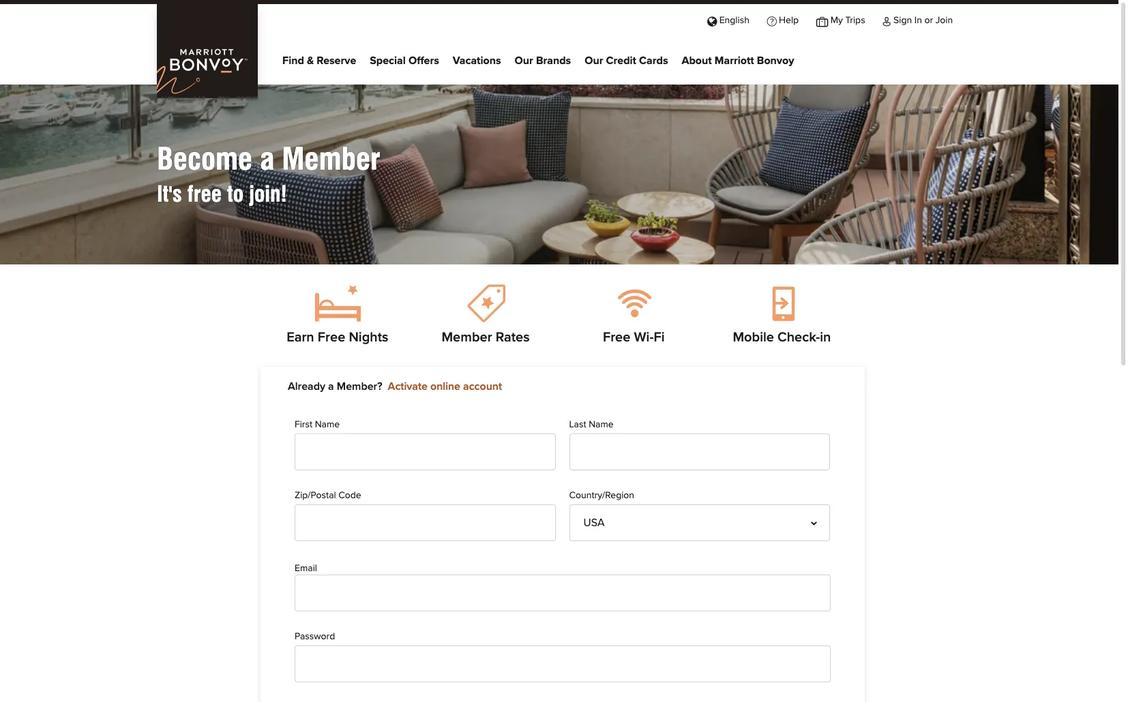 Task type: locate. For each thing, give the bounding box(es) containing it.
country/region
[[569, 491, 635, 501]]

1 horizontal spatial name
[[589, 421, 614, 430]]

activate
[[388, 381, 428, 392]]

name
[[315, 421, 340, 430], [589, 421, 614, 430]]

0 horizontal spatial free
[[318, 331, 345, 345]]

help link
[[758, 4, 808, 35]]

1 horizontal spatial a
[[328, 381, 334, 392]]

2 our from the left
[[585, 55, 603, 66]]

our inside our credit cards link
[[585, 55, 603, 66]]

free
[[318, 331, 345, 345], [603, 331, 631, 345]]

member rates
[[442, 331, 530, 345]]

first
[[295, 421, 313, 430]]

free left wi-
[[603, 331, 631, 345]]

check-
[[778, 331, 820, 345]]

member
[[282, 141, 380, 177], [442, 331, 492, 345]]

a inside the become a member it's free to join!
[[260, 141, 274, 177]]

find & reserve
[[282, 55, 356, 66]]

our
[[515, 55, 533, 66], [585, 55, 603, 66]]

1 vertical spatial a
[[328, 381, 334, 392]]

email
[[295, 564, 317, 574]]

first name
[[295, 421, 340, 430]]

special offers link
[[370, 51, 439, 71]]

1 free from the left
[[318, 331, 345, 345]]

1 horizontal spatial free
[[603, 331, 631, 345]]

usa
[[584, 518, 605, 529]]

1 horizontal spatial our
[[585, 55, 603, 66]]

a
[[260, 141, 274, 177], [328, 381, 334, 392]]

our left credit
[[585, 55, 603, 66]]

account
[[463, 381, 502, 392]]

0 horizontal spatial name
[[315, 421, 340, 430]]

rates
[[496, 331, 530, 345]]

code
[[339, 491, 361, 501]]

english link
[[699, 4, 758, 35]]

earn free nights
[[287, 331, 388, 345]]

free wi-fi
[[603, 331, 665, 345]]

0 vertical spatial member
[[282, 141, 380, 177]]

0 vertical spatial a
[[260, 141, 274, 177]]

1 horizontal spatial member
[[442, 331, 492, 345]]

1 our from the left
[[515, 55, 533, 66]]

online
[[430, 381, 460, 392]]

1 vertical spatial member
[[442, 331, 492, 345]]

0 horizontal spatial member
[[282, 141, 380, 177]]

0 horizontal spatial our
[[515, 55, 533, 66]]

help image
[[767, 16, 777, 25]]

2 name from the left
[[589, 421, 614, 430]]

a right already
[[328, 381, 334, 392]]

our inside our brands link
[[515, 55, 533, 66]]

Last Name text field
[[569, 434, 830, 471]]

our left brands
[[515, 55, 533, 66]]

our brands
[[515, 55, 571, 66]]

name right "first"
[[315, 421, 340, 430]]

my
[[831, 16, 843, 25]]

brands
[[536, 55, 571, 66]]

already
[[288, 381, 325, 392]]

offers
[[409, 55, 439, 66]]

password
[[295, 632, 335, 642]]

zip/postal
[[295, 491, 336, 501]]

or
[[925, 16, 933, 25]]

free right earn
[[318, 331, 345, 345]]

sign
[[894, 16, 912, 25]]

a up join!
[[260, 141, 274, 177]]

marriott
[[715, 55, 754, 66]]

0 horizontal spatial a
[[260, 141, 274, 177]]

become
[[157, 141, 252, 177]]

executive premiere suite balcony at the grosvenor house, luxury collection hotel, dubai image
[[0, 0, 1119, 361]]

1 name from the left
[[315, 421, 340, 430]]

trips
[[846, 16, 865, 25]]

name right last
[[589, 421, 614, 430]]

special offers
[[370, 55, 439, 66]]



Task type: describe. For each thing, give the bounding box(es) containing it.
member?
[[337, 381, 382, 392]]

in
[[820, 331, 831, 345]]

sign in or join link
[[874, 4, 962, 35]]

reserve
[[317, 55, 356, 66]]

wi-
[[634, 331, 654, 345]]

vacations link
[[453, 51, 501, 71]]

last
[[569, 421, 586, 430]]

nights
[[349, 331, 388, 345]]

bonvoy
[[757, 55, 794, 66]]

become a member it's free to join!
[[157, 141, 380, 207]]

earn
[[287, 331, 314, 345]]

my trips
[[831, 16, 865, 25]]

credit
[[606, 55, 636, 66]]

Password password field
[[295, 646, 831, 683]]

fi
[[654, 331, 665, 345]]

zip/postal code
[[295, 491, 361, 501]]

our brands link
[[515, 51, 571, 71]]

name for last name
[[589, 421, 614, 430]]

about marriott bonvoy link
[[682, 51, 794, 71]]

Zip/Postal code text field
[[295, 505, 556, 542]]

my trips link
[[808, 4, 874, 35]]

last name
[[569, 421, 614, 430]]

in
[[915, 16, 922, 25]]

&
[[307, 55, 314, 66]]

member inside the become a member it's free to join!
[[282, 141, 380, 177]]

to
[[227, 181, 244, 207]]

our for our credit cards
[[585, 55, 603, 66]]

our for our brands
[[515, 55, 533, 66]]

join!
[[249, 181, 287, 207]]

find & reserve link
[[282, 51, 356, 71]]

2 free from the left
[[603, 331, 631, 345]]

First Name text field
[[295, 434, 556, 471]]

our credit cards link
[[585, 51, 668, 71]]

about marriott bonvoy
[[682, 55, 794, 66]]

suitcase image
[[816, 16, 828, 25]]

our credit cards
[[585, 55, 668, 66]]

it's
[[157, 181, 182, 207]]

already a member? activate online account
[[288, 381, 502, 392]]

cards
[[639, 55, 668, 66]]

find
[[282, 55, 304, 66]]

english
[[719, 16, 750, 25]]

free
[[188, 181, 222, 207]]

help
[[779, 16, 799, 25]]

join
[[936, 16, 953, 25]]

a for already
[[328, 381, 334, 392]]

mobile check-in
[[733, 331, 831, 345]]

a for become
[[260, 141, 274, 177]]

mobile
[[733, 331, 774, 345]]

vacations
[[453, 55, 501, 66]]

name for first name
[[315, 421, 340, 430]]

activate online account link
[[388, 381, 502, 392]]

special
[[370, 55, 406, 66]]

about
[[682, 55, 712, 66]]

Email text field
[[295, 575, 831, 612]]

account image
[[883, 16, 891, 25]]

globe image
[[707, 16, 717, 25]]

sign in or join
[[894, 16, 953, 25]]



Task type: vqa. For each thing, say whether or not it's contained in the screenshot.
First Name text field
yes



